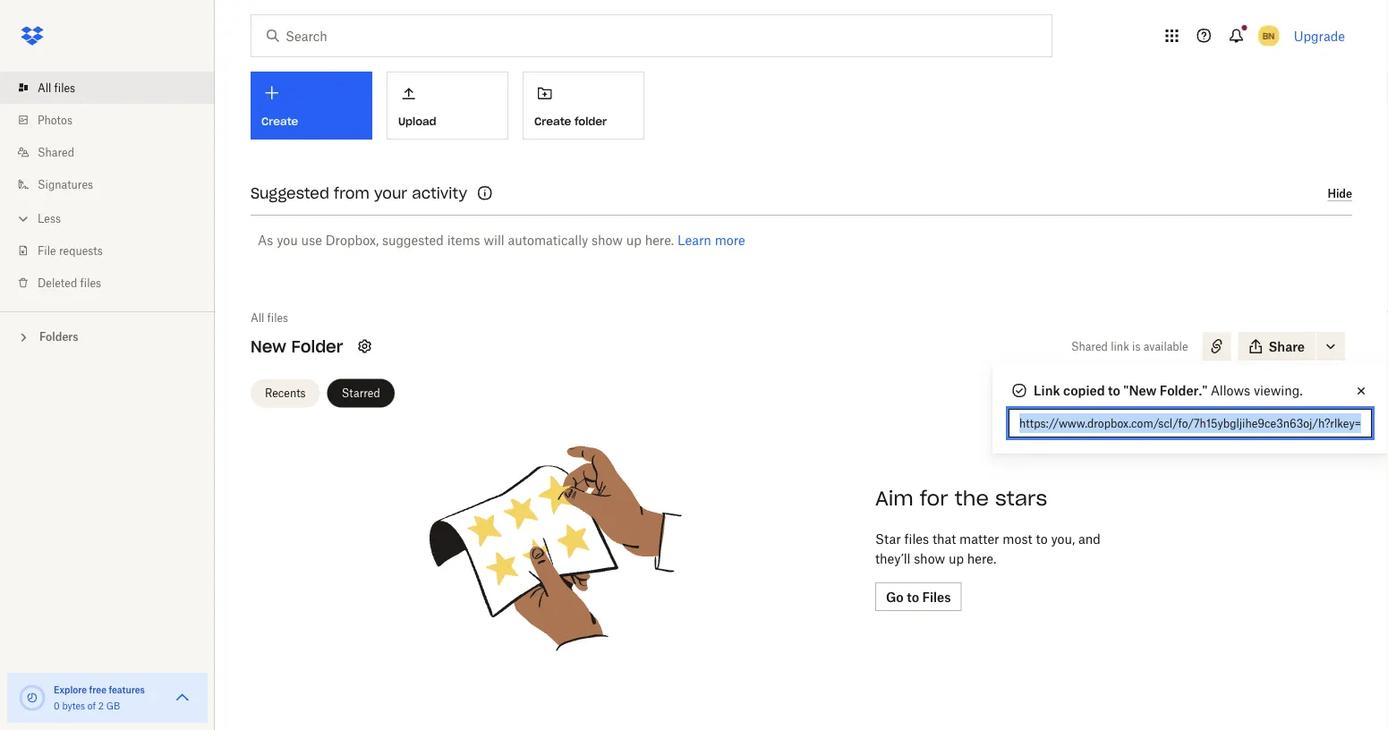 Task type: vqa. For each thing, say whether or not it's contained in the screenshot.
Upgrade
yes



Task type: locate. For each thing, give the bounding box(es) containing it.
signatures link
[[14, 168, 215, 200]]

share
[[1269, 339, 1305, 354]]

learn
[[677, 232, 711, 247]]

folders
[[39, 330, 78, 344]]

."
[[1199, 383, 1208, 398]]

all up the photos
[[38, 81, 51, 94]]

here.
[[645, 232, 674, 247], [967, 551, 996, 566]]

0 horizontal spatial up
[[626, 232, 642, 247]]

all files link up new folder
[[251, 309, 288, 327]]

0 horizontal spatial show
[[592, 232, 623, 247]]

0 horizontal spatial folder
[[291, 336, 343, 357]]

here. left learn
[[645, 232, 674, 247]]

files
[[54, 81, 75, 94], [80, 276, 101, 290], [267, 311, 288, 324], [904, 531, 929, 546]]

1 horizontal spatial to
[[1108, 383, 1120, 398]]

link
[[1111, 340, 1129, 353]]

to left the you,
[[1036, 531, 1048, 546]]

suggested
[[251, 184, 329, 202]]

0 horizontal spatial all
[[38, 81, 51, 94]]

of
[[88, 700, 96, 711]]

0 horizontal spatial all files link
[[14, 72, 215, 104]]

1 horizontal spatial shared
[[1071, 340, 1108, 353]]

available
[[1144, 340, 1188, 353]]

allows
[[1211, 383, 1250, 398]]

to
[[1108, 383, 1120, 398], [1036, 531, 1048, 546]]

most
[[1003, 531, 1032, 546]]

0 vertical spatial up
[[626, 232, 642, 247]]

Link for copy link click text field
[[1019, 413, 1361, 433]]

dropbox image
[[14, 18, 50, 54]]

files inside list item
[[54, 81, 75, 94]]

shared inside 'shared' link
[[38, 145, 74, 159]]

shared left link
[[1071, 340, 1108, 353]]

0 vertical spatial all
[[38, 81, 51, 94]]

shared for shared link is available
[[1071, 340, 1108, 353]]

items
[[447, 232, 480, 247]]

file
[[38, 244, 56, 257]]

show right automatically on the left top
[[592, 232, 623, 247]]

1 horizontal spatial show
[[914, 551, 945, 566]]

to left '"'
[[1108, 383, 1120, 398]]

1 horizontal spatial all files link
[[251, 309, 288, 327]]

share button
[[1238, 332, 1316, 361]]

aim for the stars
[[875, 486, 1047, 511]]

folder up recents button
[[291, 336, 343, 357]]

all files up new folder
[[251, 311, 288, 324]]

upgrade link
[[1294, 28, 1345, 43]]

star files that matter most to you, and they'll show up here.
[[875, 531, 1101, 566]]

"
[[1123, 383, 1129, 398]]

to inside star files that matter most to you, and they'll show up here.
[[1036, 531, 1048, 546]]

shared link
[[14, 136, 215, 168]]

new up recents button
[[251, 336, 286, 357]]

file requests link
[[14, 234, 215, 267]]

1 vertical spatial shared
[[1071, 340, 1108, 353]]

list containing all files
[[0, 61, 215, 311]]

here. down matter
[[967, 551, 996, 566]]

folder up link for copy link click text box
[[1160, 383, 1199, 398]]

0 vertical spatial show
[[592, 232, 623, 247]]

all up new folder
[[251, 311, 264, 324]]

up
[[626, 232, 642, 247], [949, 551, 964, 566]]

for
[[920, 486, 948, 511]]

0 horizontal spatial shared
[[38, 145, 74, 159]]

shared down the photos
[[38, 145, 74, 159]]

stars
[[995, 486, 1047, 511]]

here. inside star files that matter most to you, and they'll show up here.
[[967, 551, 996, 566]]

suggested
[[382, 232, 444, 247]]

suggested from your activity
[[251, 184, 467, 202]]

up left learn
[[626, 232, 642, 247]]

recents
[[265, 387, 306, 400]]

show
[[592, 232, 623, 247], [914, 551, 945, 566]]

the
[[955, 486, 989, 511]]

new folder
[[251, 336, 343, 357]]

0 vertical spatial new
[[251, 336, 286, 357]]

None field
[[0, 0, 131, 20], [0, 20, 131, 39], [0, 0, 131, 20], [0, 20, 131, 39]]

new down is
[[1129, 383, 1157, 398]]

1 horizontal spatial all
[[251, 311, 264, 324]]

folder
[[291, 336, 343, 357], [1160, 383, 1199, 398]]

all files inside all files link
[[38, 81, 75, 94]]

from
[[334, 184, 369, 202]]

shared
[[38, 145, 74, 159], [1071, 340, 1108, 353]]

use
[[301, 232, 322, 247]]

photos link
[[14, 104, 215, 136]]

files left that
[[904, 531, 929, 546]]

0 horizontal spatial to
[[1036, 531, 1048, 546]]

0 vertical spatial all files link
[[14, 72, 215, 104]]

0 horizontal spatial all files
[[38, 81, 75, 94]]

1 vertical spatial show
[[914, 551, 945, 566]]

new
[[251, 336, 286, 357], [1129, 383, 1157, 398]]

files up the photos
[[54, 81, 75, 94]]

activity
[[412, 184, 467, 202]]

up down that
[[949, 551, 964, 566]]

1 vertical spatial new
[[1129, 383, 1157, 398]]

all
[[38, 81, 51, 94], [251, 311, 264, 324]]

star
[[875, 531, 901, 546]]

0 horizontal spatial new
[[251, 336, 286, 357]]

1 horizontal spatial all files
[[251, 311, 288, 324]]

1 vertical spatial folder
[[1160, 383, 1199, 398]]

0 vertical spatial all files
[[38, 81, 75, 94]]

aim
[[875, 486, 913, 511]]

shared for shared
[[38, 145, 74, 159]]

1 vertical spatial to
[[1036, 531, 1048, 546]]

1 horizontal spatial up
[[949, 551, 964, 566]]

all files link up 'shared' link on the top
[[14, 72, 215, 104]]

1 vertical spatial up
[[949, 551, 964, 566]]

1 vertical spatial here.
[[967, 551, 996, 566]]

0
[[54, 700, 60, 711]]

0 vertical spatial here.
[[645, 232, 674, 247]]

create folder button
[[523, 72, 644, 140]]

gb
[[106, 700, 120, 711]]

show down that
[[914, 551, 945, 566]]

create
[[534, 114, 571, 128]]

all files link
[[14, 72, 215, 104], [251, 309, 288, 327]]

up inside star files that matter most to you, and they'll show up here.
[[949, 551, 964, 566]]

quota usage element
[[18, 684, 47, 712]]

all files up the photos
[[38, 81, 75, 94]]

all files
[[38, 81, 75, 94], [251, 311, 288, 324]]

0 vertical spatial shared
[[38, 145, 74, 159]]

1 horizontal spatial here.
[[967, 551, 996, 566]]

list
[[0, 61, 215, 311]]

signatures
[[38, 178, 93, 191]]

less
[[38, 212, 61, 225]]



Task type: describe. For each thing, give the bounding box(es) containing it.
and
[[1078, 531, 1101, 546]]

automatically
[[508, 232, 588, 247]]

1 horizontal spatial new
[[1129, 383, 1157, 398]]

matter
[[959, 531, 999, 546]]

as
[[258, 232, 273, 247]]

upgrade
[[1294, 28, 1345, 43]]

2
[[98, 700, 104, 711]]

more
[[715, 232, 745, 247]]

starred
[[342, 387, 380, 400]]

photos
[[38, 113, 72, 127]]

folder
[[575, 114, 607, 128]]

show inside star files that matter most to you, and they'll show up here.
[[914, 551, 945, 566]]

explore
[[54, 684, 87, 695]]

starred button
[[327, 379, 394, 408]]

your
[[374, 184, 407, 202]]

1 vertical spatial all files
[[251, 311, 288, 324]]

dropbox,
[[326, 232, 379, 247]]

file requests
[[38, 244, 103, 257]]

learn more link
[[677, 232, 745, 247]]

files right deleted
[[80, 276, 101, 290]]

all files list item
[[0, 72, 215, 104]]

files inside star files that matter most to you, and they'll show up here.
[[904, 531, 929, 546]]

requests
[[59, 244, 103, 257]]

link
[[1034, 383, 1060, 398]]

create folder
[[534, 114, 607, 128]]

all inside all files list item
[[38, 81, 51, 94]]

0 horizontal spatial here.
[[645, 232, 674, 247]]

0 vertical spatial to
[[1108, 383, 1120, 398]]

explore free features 0 bytes of 2 gb
[[54, 684, 145, 711]]

0 vertical spatial folder
[[291, 336, 343, 357]]

they'll
[[875, 551, 911, 566]]

recents button
[[251, 379, 320, 408]]

1 vertical spatial all
[[251, 311, 264, 324]]

1 vertical spatial all files link
[[251, 309, 288, 327]]

you
[[277, 232, 298, 247]]

will
[[484, 232, 505, 247]]

shared link is available
[[1071, 340, 1188, 353]]

as you use dropbox, suggested items will automatically show up here. learn more
[[258, 232, 745, 247]]

link copied to " new folder ." allows viewing.
[[1034, 383, 1303, 398]]

files up new folder
[[267, 311, 288, 324]]

copied
[[1063, 383, 1105, 398]]

folders button
[[0, 323, 215, 349]]

you,
[[1051, 531, 1075, 546]]

that
[[932, 531, 956, 546]]

viewing.
[[1254, 383, 1303, 398]]

less image
[[14, 210, 32, 228]]

features
[[109, 684, 145, 695]]

1 horizontal spatial folder
[[1160, 383, 1199, 398]]

bytes
[[62, 700, 85, 711]]

deleted files
[[38, 276, 101, 290]]

deleted files link
[[14, 267, 215, 299]]

deleted
[[38, 276, 77, 290]]

is
[[1132, 340, 1141, 353]]

free
[[89, 684, 106, 695]]



